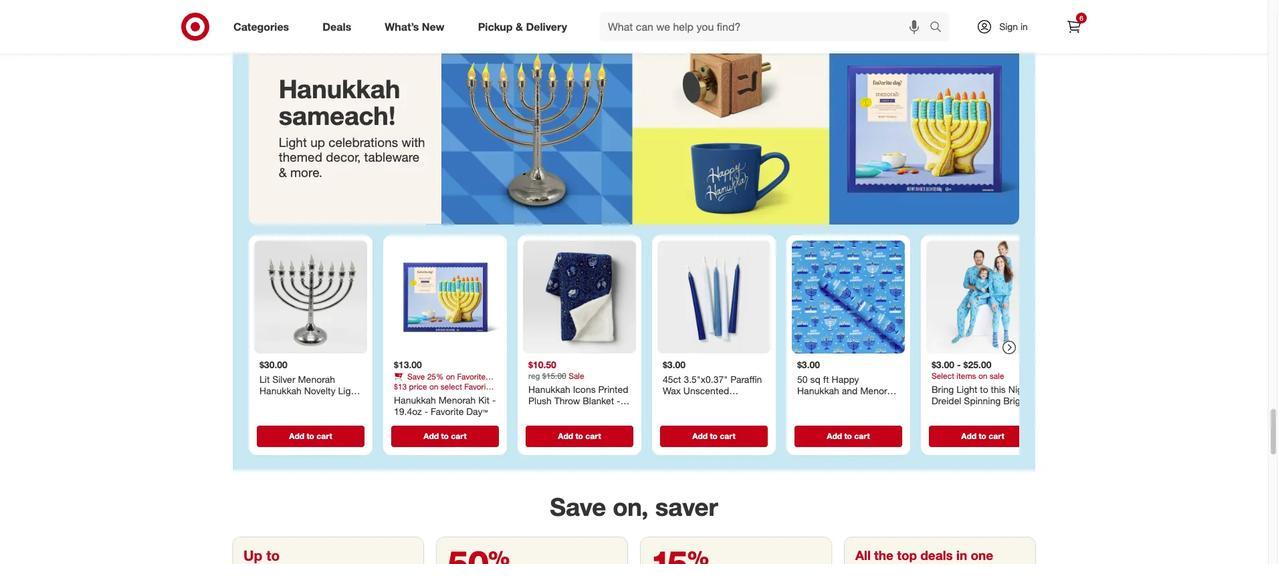 Task type: locate. For each thing, give the bounding box(es) containing it.
spritz™ inside $3.00 50 sq ft happy hanukkah and menorah gift wrap - spritz™
[[846, 397, 875, 408]]

reg
[[528, 371, 540, 381]]

0 vertical spatial save
[[407, 371, 425, 381]]

to for bring light to this night, dreidel spinning bright matching family pajamas
[[979, 431, 986, 441]]

6 add from the left
[[961, 431, 977, 441]]

light inside $3.00 - $25.00 select items on sale bring light to this night, dreidel spinning bright matching family pajamas
[[957, 383, 977, 395]]

save inside save 25% on favorite day gingerbread
[[407, 371, 425, 381]]

add to cart for lit silver menorah hanukkah novelty light yellow - spritz™
[[289, 431, 332, 441]]

hanukkah inside $10.50 reg $15.00 sale hanukkah icons printed plush throw blanket - threshold™
[[528, 383, 570, 395]]

hanukkah inside $3.00 50 sq ft happy hanukkah and menorah gift wrap - spritz™
[[797, 385, 839, 397]]

hanukkah inside hanukkah menorah kit - 19.4oz - favorite day™
[[394, 394, 436, 406]]

0 vertical spatial in
[[1021, 21, 1028, 32]]

add to cart down 'family'
[[961, 431, 1004, 441]]

1 vertical spatial save
[[550, 493, 606, 523]]

add to cart down novelty
[[289, 431, 332, 441]]

3 add to cart from the left
[[558, 431, 601, 441]]

to down hanukkah menorah kit - 19.4oz - favorite day™
[[441, 431, 449, 441]]

wax
[[663, 385, 681, 397]]

deals link
[[311, 12, 368, 41]]

add to cart button down 'family'
[[929, 426, 1037, 447]]

add to cart button down novelty
[[257, 426, 365, 447]]

5 cart from the left
[[854, 431, 870, 441]]

$30.00
[[260, 359, 288, 370]]

3 add to cart button from the left
[[526, 426, 633, 447]]

- down and
[[839, 397, 843, 408]]

cart down blanket
[[585, 431, 601, 441]]

light down "items"
[[957, 383, 977, 395]]

this
[[991, 383, 1006, 395]]

$15.00
[[542, 371, 566, 381]]

to down 'family'
[[979, 431, 986, 441]]

to for 50 sq ft happy hanukkah and menorah gift wrap - spritz™
[[844, 431, 852, 441]]

spritz™ down wax
[[669, 409, 699, 420]]

add to cart button
[[257, 426, 365, 447], [391, 426, 499, 447], [526, 426, 633, 447], [660, 426, 768, 447], [795, 426, 902, 447], [929, 426, 1037, 447]]

$3.00 for 45ct
[[663, 359, 686, 370]]

$3.00 up select
[[932, 359, 954, 370]]

save left on,
[[550, 493, 606, 523]]

& right pickup
[[516, 20, 523, 33]]

$3.00 for -
[[932, 359, 954, 370]]

5 add from the left
[[827, 431, 842, 441]]

pickup
[[478, 20, 513, 33]]

1 horizontal spatial in
[[1021, 21, 1028, 32]]

- down printed
[[617, 395, 620, 407]]

hanukkah up 19.4oz
[[394, 394, 436, 406]]

cart
[[317, 431, 332, 441], [451, 431, 467, 441], [585, 431, 601, 441], [720, 431, 736, 441], [854, 431, 870, 441], [989, 431, 1004, 441]]

& inside hanukkah sameach! light up celebrations with themed decor, tableware & more.
[[279, 165, 287, 180]]

hanukkah inside the $3.00 45ct 3.5"x0.37" paraffin wax unscented hanukkah taper candle - spritz™
[[663, 397, 705, 408]]

6 cart from the left
[[989, 431, 1004, 441]]

4 add to cart from the left
[[692, 431, 736, 441]]

add down novelty
[[289, 431, 304, 441]]

add to cart button for lit silver menorah hanukkah novelty light yellow - spritz™
[[257, 426, 365, 447]]

save
[[407, 371, 425, 381], [550, 493, 606, 523]]

6 add to cart button from the left
[[929, 426, 1037, 447]]

hanukkah up up
[[279, 73, 400, 104]]

hanukkah inside $30.00 lit silver menorah hanukkah novelty light yellow - spritz™
[[260, 385, 302, 397]]

night,
[[1008, 383, 1033, 395]]

2 $3.00 from the left
[[797, 359, 820, 370]]

& left more.
[[279, 165, 287, 180]]

menorah up novelty
[[298, 373, 335, 385]]

gift
[[797, 397, 812, 408]]

2 add from the left
[[424, 431, 439, 441]]

family
[[973, 407, 1000, 418]]

menorah right and
[[860, 385, 897, 397]]

matching
[[932, 407, 971, 418]]

add
[[289, 431, 304, 441], [424, 431, 439, 441], [558, 431, 573, 441], [692, 431, 708, 441], [827, 431, 842, 441], [961, 431, 977, 441]]

$3.00 up 50
[[797, 359, 820, 370]]

add down hanukkah menorah kit - 19.4oz - favorite day™
[[424, 431, 439, 441]]

hanukkah
[[279, 73, 400, 104], [528, 383, 570, 395], [260, 385, 302, 397], [797, 385, 839, 397], [394, 394, 436, 406], [663, 397, 705, 408]]

0 vertical spatial favorite
[[457, 371, 486, 381]]

2 horizontal spatial spritz™
[[846, 397, 875, 408]]

add down taper
[[692, 431, 708, 441]]

day™
[[466, 406, 488, 417]]

hanukkah down sq
[[797, 385, 839, 397]]

day
[[394, 381, 408, 392]]

in inside "link"
[[1021, 21, 1028, 32]]

1 horizontal spatial $3.00
[[797, 359, 820, 370]]

hanukkah down '$15.00' on the left bottom of page
[[528, 383, 570, 395]]

save down $13.00
[[407, 371, 425, 381]]

add for 50 sq ft happy hanukkah and menorah gift wrap - spritz™
[[827, 431, 842, 441]]

ft
[[823, 373, 829, 385]]

1 vertical spatial &
[[279, 165, 287, 180]]

3 add from the left
[[558, 431, 573, 441]]

in right sign
[[1021, 21, 1028, 32]]

- right 19.4oz
[[424, 406, 428, 417]]

add to cart button down hanukkah menorah kit - 19.4oz - favorite day™
[[391, 426, 499, 447]]

1 horizontal spatial on
[[978, 371, 988, 381]]

add to cart for hanukkah menorah kit - 19.4oz - favorite day™
[[424, 431, 467, 441]]

hanukkah down wax
[[663, 397, 705, 408]]

deals
[[921, 548, 953, 563]]

to down and
[[844, 431, 852, 441]]

sameach!
[[279, 100, 396, 131]]

$3.00 up 45ct
[[663, 359, 686, 370]]

2 horizontal spatial $3.00
[[932, 359, 954, 370]]

3.5"x0.37"
[[684, 373, 728, 385]]

1 horizontal spatial light
[[338, 385, 359, 397]]

2 add to cart button from the left
[[391, 426, 499, 447]]

on,
[[613, 493, 648, 523]]

spritz™ down and
[[846, 397, 875, 408]]

4 add from the left
[[692, 431, 708, 441]]

- down wax
[[663, 409, 666, 420]]

wrap
[[815, 397, 837, 408]]

1 horizontal spatial &
[[516, 20, 523, 33]]

-
[[957, 359, 961, 370], [492, 394, 496, 406], [617, 395, 620, 407], [288, 397, 292, 408], [839, 397, 843, 408], [424, 406, 428, 417], [663, 409, 666, 420]]

save on, saver
[[550, 493, 718, 523]]

the
[[874, 548, 894, 563]]

1 cart from the left
[[317, 431, 332, 441]]

cart for lit silver menorah hanukkah novelty light yellow - spritz™
[[317, 431, 332, 441]]

&
[[516, 20, 523, 33], [279, 165, 287, 180]]

in left the one on the bottom of the page
[[956, 548, 967, 563]]

menorah
[[298, 373, 335, 385], [860, 385, 897, 397], [439, 394, 476, 406]]

sale
[[990, 371, 1004, 381]]

spritz™
[[295, 397, 325, 408], [846, 397, 875, 408], [669, 409, 699, 420]]

add to cart button down threshold™
[[526, 426, 633, 447]]

sign
[[999, 21, 1018, 32]]

add to cart down wrap
[[827, 431, 870, 441]]

What can we help you find? suggestions appear below search field
[[600, 12, 933, 41]]

6 add to cart from the left
[[961, 431, 1004, 441]]

cart down and
[[854, 431, 870, 441]]

add to cart button down taper
[[660, 426, 768, 447]]

hanukkah down "silver"
[[260, 385, 302, 397]]

0 horizontal spatial save
[[407, 371, 425, 381]]

threshold™
[[528, 407, 575, 418]]

4 add to cart button from the left
[[660, 426, 768, 447]]

on down $25.00
[[978, 371, 988, 381]]

- up "items"
[[957, 359, 961, 370]]

1 horizontal spatial save
[[550, 493, 606, 523]]

light left up
[[279, 134, 307, 150]]

cart down taper
[[720, 431, 736, 441]]

0 horizontal spatial menorah
[[298, 373, 335, 385]]

favorite up kit on the left of page
[[457, 371, 486, 381]]

cart down 'family'
[[989, 431, 1004, 441]]

2 horizontal spatial light
[[957, 383, 977, 395]]

1 horizontal spatial spritz™
[[669, 409, 699, 420]]

favorite inside hanukkah menorah kit - 19.4oz - favorite day™
[[431, 406, 464, 417]]

0 horizontal spatial in
[[956, 548, 967, 563]]

cart for hanukkah menorah kit - 19.4oz - favorite day™
[[451, 431, 467, 441]]

to for hanukkah menorah kit - 19.4oz - favorite day™
[[441, 431, 449, 441]]

happy
[[832, 373, 859, 385]]

to down novelty
[[307, 431, 314, 441]]

$3.00 45ct 3.5"x0.37" paraffin wax unscented hanukkah taper candle - spritz™
[[663, 359, 763, 420]]

light inside hanukkah sameach! light up celebrations with themed decor, tableware & more.
[[279, 134, 307, 150]]

$3.00
[[663, 359, 686, 370], [797, 359, 820, 370], [932, 359, 954, 370]]

0 horizontal spatial on
[[446, 371, 455, 381]]

save for save on, saver
[[550, 493, 606, 523]]

to inside $3.00 - $25.00 select items on sale bring light to this night, dreidel spinning bright matching family pajamas
[[980, 383, 988, 395]]

cart down day™
[[451, 431, 467, 441]]

1 $3.00 from the left
[[663, 359, 686, 370]]

2 horizontal spatial menorah
[[860, 385, 897, 397]]

$3.00 inside the $3.00 45ct 3.5"x0.37" paraffin wax unscented hanukkah taper candle - spritz™
[[663, 359, 686, 370]]

cart for bring light to this night, dreidel spinning bright matching family pajamas
[[989, 431, 1004, 441]]

add to cart
[[289, 431, 332, 441], [424, 431, 467, 441], [558, 431, 601, 441], [692, 431, 736, 441], [827, 431, 870, 441], [961, 431, 1004, 441]]

$3.00 inside $3.00 - $25.00 select items on sale bring light to this night, dreidel spinning bright matching family pajamas
[[932, 359, 954, 370]]

2 cart from the left
[[451, 431, 467, 441]]

light
[[279, 134, 307, 150], [957, 383, 977, 395], [338, 385, 359, 397]]

select
[[932, 371, 954, 381]]

0 horizontal spatial &
[[279, 165, 287, 180]]

sign in link
[[965, 12, 1049, 41]]

$3.00 inside $3.00 50 sq ft happy hanukkah and menorah gift wrap - spritz™
[[797, 359, 820, 370]]

1 vertical spatial in
[[956, 548, 967, 563]]

2 add to cart from the left
[[424, 431, 467, 441]]

3 $3.00 from the left
[[932, 359, 954, 370]]

4 cart from the left
[[720, 431, 736, 441]]

cart for hanukkah icons printed plush throw blanket - threshold™
[[585, 431, 601, 441]]

favorite
[[457, 371, 486, 381], [431, 406, 464, 417]]

to down throw
[[575, 431, 583, 441]]

1 horizontal spatial menorah
[[439, 394, 476, 406]]

add to cart button for 45ct 3.5"x0.37" paraffin wax unscented hanukkah taper candle - spritz™
[[660, 426, 768, 447]]

favorite down gingerbread
[[431, 406, 464, 417]]

bright
[[1003, 395, 1029, 407]]

add to cart button down wrap
[[795, 426, 902, 447]]

light right novelty
[[338, 385, 359, 397]]

on right 25%
[[446, 371, 455, 381]]

place
[[855, 563, 888, 565]]

cart down novelty
[[317, 431, 332, 441]]

0 horizontal spatial $3.00
[[663, 359, 686, 370]]

and
[[842, 385, 858, 397]]

blanket
[[583, 395, 614, 407]]

add down pajamas
[[961, 431, 977, 441]]

save 25% on favorite day gingerbread
[[394, 371, 486, 392]]

on inside save 25% on favorite day gingerbread
[[446, 371, 455, 381]]

1 add from the left
[[289, 431, 304, 441]]

to down taper
[[710, 431, 718, 441]]

bring
[[932, 383, 954, 395]]

menorah inside $3.00 50 sq ft happy hanukkah and menorah gift wrap - spritz™
[[860, 385, 897, 397]]

5 add to cart from the left
[[827, 431, 870, 441]]

all
[[855, 548, 871, 563]]

add down wrap
[[827, 431, 842, 441]]

- inside $3.00 - $25.00 select items on sale bring light to this night, dreidel spinning bright matching family pajamas
[[957, 359, 961, 370]]

0 horizontal spatial spritz™
[[295, 397, 325, 408]]

0 horizontal spatial light
[[279, 134, 307, 150]]

$3.00 - $25.00 select items on sale bring light to this night, dreidel spinning bright matching family pajamas
[[932, 359, 1033, 430]]

add for hanukkah menorah kit - 19.4oz - favorite day™
[[424, 431, 439, 441]]

add to cart down hanukkah menorah kit - 19.4oz - favorite day™
[[424, 431, 467, 441]]

dreidel
[[932, 395, 961, 407]]

add to cart down taper
[[692, 431, 736, 441]]

- right yellow
[[288, 397, 292, 408]]

bring light to this night, dreidel spinning bright matching family pajamas image
[[926, 241, 1039, 354]]

add for hanukkah icons printed plush throw blanket - threshold™
[[558, 431, 573, 441]]

decor,
[[326, 149, 361, 165]]

more.
[[290, 165, 322, 180]]

1 add to cart from the left
[[289, 431, 332, 441]]

menorah up day™
[[439, 394, 476, 406]]

1 vertical spatial favorite
[[431, 406, 464, 417]]

add to cart down threshold™
[[558, 431, 601, 441]]

add for bring light to this night, dreidel spinning bright matching family pajamas
[[961, 431, 977, 441]]

to up 'spinning' at the right bottom
[[980, 383, 988, 395]]

5 add to cart button from the left
[[795, 426, 902, 447]]

kit
[[478, 394, 490, 406]]

1 add to cart button from the left
[[257, 426, 365, 447]]

hanukkah icons printed plush throw blanket - threshold™ image
[[523, 241, 636, 354]]

3 cart from the left
[[585, 431, 601, 441]]

to
[[980, 383, 988, 395], [307, 431, 314, 441], [441, 431, 449, 441], [575, 431, 583, 441], [710, 431, 718, 441], [844, 431, 852, 441], [979, 431, 986, 441]]

add down threshold™
[[558, 431, 573, 441]]

spritz™ down novelty
[[295, 397, 325, 408]]



Task type: describe. For each thing, give the bounding box(es) containing it.
deals
[[323, 20, 351, 33]]

spritz™ inside $30.00 lit silver menorah hanukkah novelty light yellow - spritz™
[[295, 397, 325, 408]]

pickup & delivery
[[478, 20, 567, 33]]

add to cart for bring light to this night, dreidel spinning bright matching family pajamas
[[961, 431, 1004, 441]]

what's new
[[385, 20, 445, 33]]

$30.00 lit silver menorah hanukkah novelty light yellow - spritz™
[[260, 359, 359, 408]]

categories link
[[222, 12, 306, 41]]

add to cart for 45ct 3.5"x0.37" paraffin wax unscented hanukkah taper candle - spritz™
[[692, 431, 736, 441]]

items
[[957, 371, 976, 381]]

50
[[797, 373, 808, 385]]

in inside all the top deals in one place
[[956, 548, 967, 563]]

menorah inside $30.00 lit silver menorah hanukkah novelty light yellow - spritz™
[[298, 373, 335, 385]]

add for 45ct 3.5"x0.37" paraffin wax unscented hanukkah taper candle - spritz™
[[692, 431, 708, 441]]

cart for 45ct 3.5"x0.37" paraffin wax unscented hanukkah taper candle - spritz™
[[720, 431, 736, 441]]

all the top deals in one place link
[[845, 538, 1035, 565]]

on inside $3.00 - $25.00 select items on sale bring light to this night, dreidel spinning bright matching family pajamas
[[978, 371, 988, 381]]

celebrations
[[329, 134, 398, 150]]

add to cart button for bring light to this night, dreidel spinning bright matching family pajamas
[[929, 426, 1037, 447]]

themed
[[279, 149, 322, 165]]

what's
[[385, 20, 419, 33]]

sq
[[810, 373, 821, 385]]

menorah inside hanukkah menorah kit - 19.4oz - favorite day™
[[439, 394, 476, 406]]

$3.00 for 50
[[797, 359, 820, 370]]

25%
[[427, 371, 444, 381]]

unscented
[[683, 385, 729, 397]]

0 vertical spatial &
[[516, 20, 523, 33]]

saver
[[655, 493, 718, 523]]

add for lit silver menorah hanukkah novelty light yellow - spritz™
[[289, 431, 304, 441]]

- inside $10.50 reg $15.00 sale hanukkah icons printed plush throw blanket - threshold™
[[617, 395, 620, 407]]

paraffin
[[730, 373, 762, 385]]

45ct 3.5"x0.37" paraffin wax unscented hanukkah taper candle - spritz™ image
[[657, 241, 771, 354]]

$10.50
[[528, 359, 556, 370]]

- inside $3.00 50 sq ft happy hanukkah and menorah gift wrap - spritz™
[[839, 397, 843, 408]]

$3.00 50 sq ft happy hanukkah and menorah gift wrap - spritz™
[[797, 359, 897, 408]]

- right kit on the left of page
[[492, 394, 496, 406]]

to for lit silver menorah hanukkah novelty light yellow - spritz™
[[307, 431, 314, 441]]

printed
[[598, 383, 628, 395]]

categories
[[233, 20, 289, 33]]

candle
[[733, 397, 763, 408]]

favorite inside save 25% on favorite day gingerbread
[[457, 371, 486, 381]]

plush
[[528, 395, 552, 407]]

cart for 50 sq ft happy hanukkah and menorah gift wrap - spritz™
[[854, 431, 870, 441]]

silver
[[272, 373, 295, 385]]

- inside the $3.00 45ct 3.5"x0.37" paraffin wax unscented hanukkah taper candle - spritz™
[[663, 409, 666, 420]]

icons
[[573, 383, 596, 395]]

pickup & delivery link
[[467, 12, 584, 41]]

add to cart for 50 sq ft happy hanukkah and menorah gift wrap - spritz™
[[827, 431, 870, 441]]

sale
[[569, 371, 584, 381]]

6 link
[[1059, 12, 1089, 41]]

19.4oz
[[394, 406, 422, 417]]

45ct
[[663, 373, 681, 385]]

delivery
[[526, 20, 567, 33]]

$25.00
[[964, 359, 992, 370]]

hanukkah menorah kit - 19.4oz - favorite day™
[[394, 394, 496, 417]]

6
[[1080, 14, 1083, 22]]

hanukkah sameach! light up celebrations with themed decor, tableware & more.
[[279, 73, 425, 180]]

pajamas
[[932, 419, 967, 430]]

tableware
[[364, 149, 420, 165]]

search
[[924, 21, 956, 34]]

hanukkah menorah kit - 19.4oz - favorite day™ image
[[389, 241, 502, 354]]

to for 45ct 3.5"x0.37" paraffin wax unscented hanukkah taper candle - spritz™
[[710, 431, 718, 441]]

light inside $30.00 lit silver menorah hanukkah novelty light yellow - spritz™
[[338, 385, 359, 397]]

save for save 25% on favorite day gingerbread
[[407, 371, 425, 381]]

search button
[[924, 12, 956, 44]]

lit silver menorah hanukkah novelty light yellow - spritz™ image
[[254, 241, 367, 354]]

hanukkah inside hanukkah sameach! light up celebrations with themed decor, tableware & more.
[[279, 73, 400, 104]]

50 sq ft happy hanukkah and menorah gift wrap - spritz™ image
[[792, 241, 905, 354]]

to for hanukkah icons printed plush throw blanket - threshold™
[[575, 431, 583, 441]]

spritz™ inside the $3.00 45ct 3.5"x0.37" paraffin wax unscented hanukkah taper candle - spritz™
[[669, 409, 699, 420]]

add to cart button for hanukkah icons printed plush throw blanket - threshold™
[[526, 426, 633, 447]]

spinning
[[964, 395, 1001, 407]]

taper
[[707, 397, 731, 408]]

add to cart for hanukkah icons printed plush throw blanket - threshold™
[[558, 431, 601, 441]]

$13.00
[[394, 359, 422, 370]]

gingerbread
[[410, 381, 455, 392]]

$10.50 reg $15.00 sale hanukkah icons printed plush throw blanket - threshold™
[[528, 359, 628, 418]]

what's new link
[[373, 12, 461, 41]]

- inside $30.00 lit silver menorah hanukkah novelty light yellow - spritz™
[[288, 397, 292, 408]]

yellow
[[260, 397, 286, 408]]

lit
[[260, 373, 270, 385]]

add to cart button for hanukkah menorah kit - 19.4oz - favorite day™
[[391, 426, 499, 447]]

one
[[971, 548, 993, 563]]

up
[[310, 134, 325, 150]]

novelty
[[304, 385, 336, 397]]

all the top deals in one place
[[855, 548, 993, 565]]

with
[[402, 134, 425, 150]]

add to cart button for 50 sq ft happy hanukkah and menorah gift wrap - spritz™
[[795, 426, 902, 447]]

top
[[897, 548, 917, 563]]

sign in
[[999, 21, 1028, 32]]

throw
[[554, 395, 580, 407]]

new
[[422, 20, 445, 33]]



Task type: vqa. For each thing, say whether or not it's contained in the screenshot.
Spinning
yes



